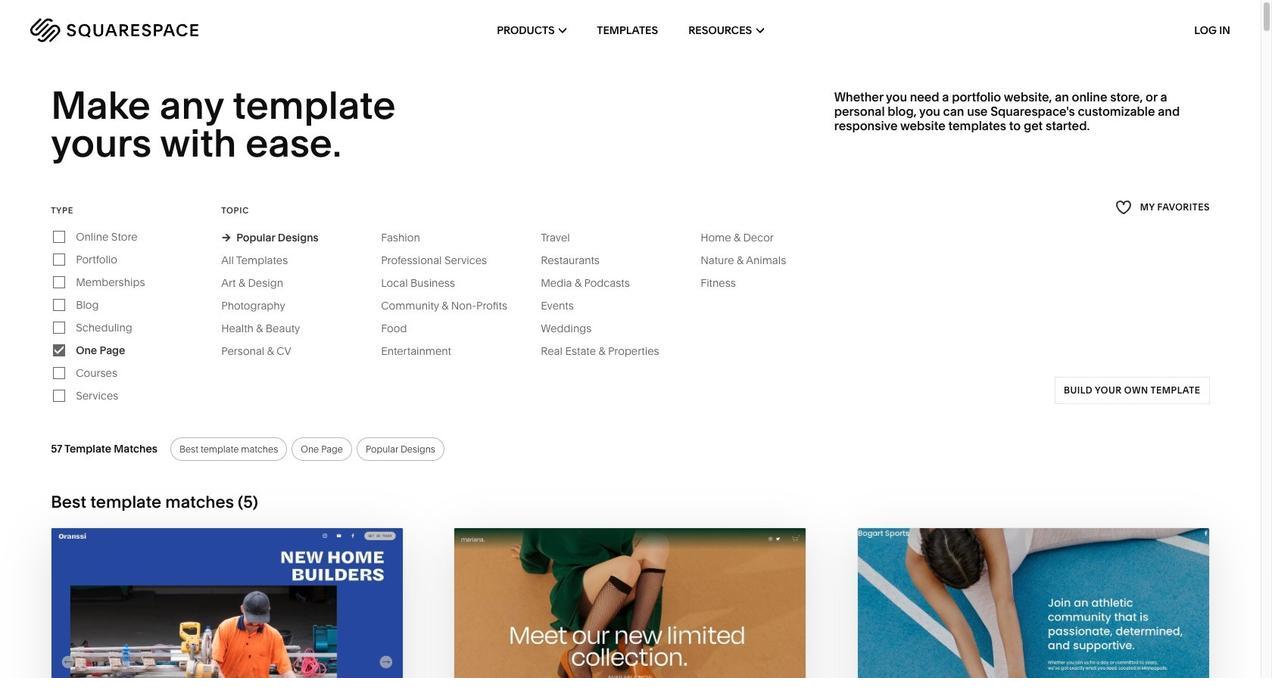 Task type: locate. For each thing, give the bounding box(es) containing it.
mariana image
[[455, 529, 807, 679]]

oranssi image
[[52, 529, 403, 679]]



Task type: vqa. For each thing, say whether or not it's contained in the screenshot.
Designer portfolio image to the middle
no



Task type: describe. For each thing, give the bounding box(es) containing it.
bogart image
[[858, 529, 1210, 679]]



